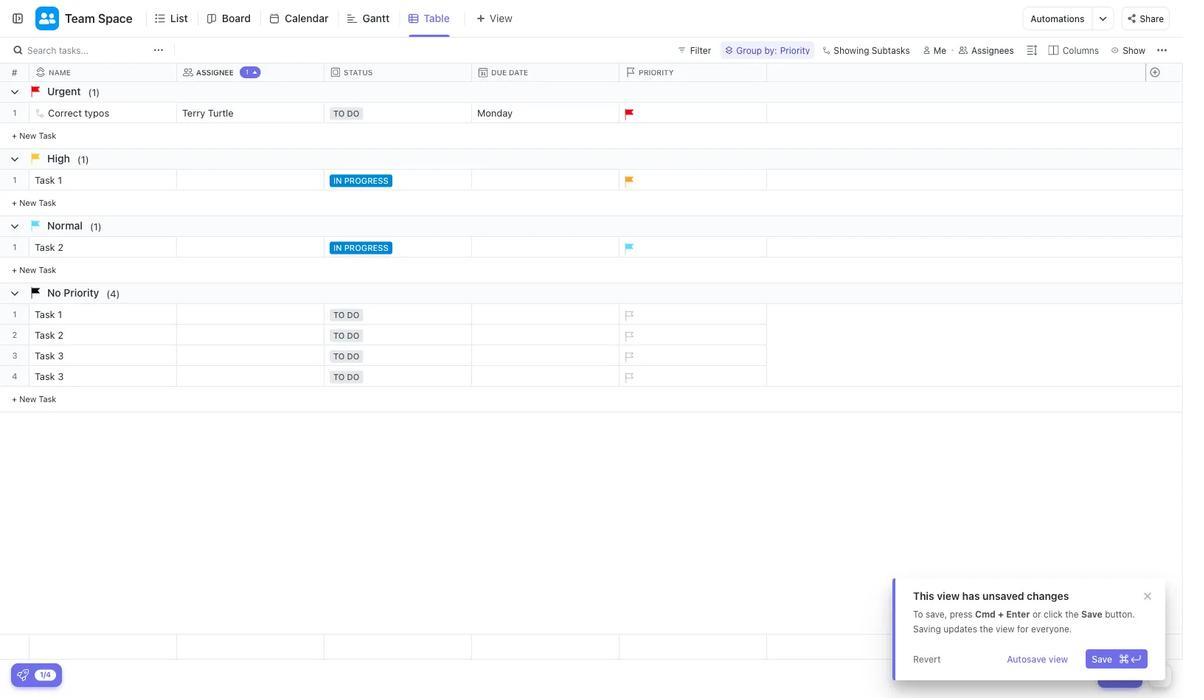 Task type: describe. For each thing, give the bounding box(es) containing it.
in progress for task 2
[[334, 243, 389, 253]]

revert
[[914, 654, 941, 664]]

table link
[[424, 0, 456, 37]]

columns button
[[1045, 41, 1107, 59]]

automations
[[1031, 13, 1085, 24]]

set priority element for to do cell associated with press space to select this row. row containing ‎task 2
[[618, 325, 640, 348]]

row group containing correct typos
[[30, 82, 768, 413]]

date
[[509, 68, 529, 77]]

4 to do cell from the top
[[325, 345, 472, 365]]

priority column header
[[620, 63, 771, 81]]

share button
[[1122, 7, 1171, 30]]

1 horizontal spatial the
[[1066, 609, 1079, 619]]

status button
[[325, 67, 472, 77]]

save button
[[1087, 649, 1148, 669]]

filter
[[691, 45, 712, 55]]

1 down #
[[13, 108, 17, 117]]

terry
[[182, 107, 205, 118]]

gantt link
[[363, 0, 396, 37]]

this view has unsaved changes to save, press cmd + enter or click the save button. saving updates the view for everyone.
[[914, 590, 1136, 634]]

1 left task 1
[[13, 175, 17, 185]]

assignee
[[196, 68, 234, 76]]

row group containing 1 1 2 3 1 1 4
[[0, 82, 30, 413]]

3 new task from the top
[[19, 265, 56, 275]]

row containing name
[[30, 63, 771, 82]]

priority button
[[620, 67, 768, 77]]

status column header
[[325, 63, 475, 81]]

turtle
[[208, 107, 234, 118]]

search
[[27, 45, 56, 55]]

everyone.
[[1032, 624, 1073, 634]]

to do cell for press space to select this row. row containing ‎task 2
[[325, 325, 472, 345]]

2 do from the top
[[347, 310, 360, 320]]

set priority element for press space to select this row. row containing ‎task 1's to do cell
[[618, 305, 640, 327]]

correct typos
[[48, 107, 109, 118]]

row group containing urgent
[[0, 82, 1183, 413]]

task 1
[[35, 175, 62, 186]]

press space to select this row. row containing ‎task 2
[[30, 325, 768, 348]]

press space to select this row. row containing 2
[[0, 325, 30, 345]]

show
[[1123, 45, 1146, 55]]

button.
[[1106, 609, 1136, 619]]

3 new from the top
[[19, 265, 36, 275]]

dropdown menu image
[[472, 635, 619, 659]]

2 for ‎task 2
[[58, 330, 63, 341]]

due date column header
[[472, 63, 623, 82]]

1 vertical spatial view
[[996, 624, 1015, 634]]

terry turtle
[[182, 107, 234, 118]]

progress for task 2
[[344, 243, 389, 253]]

saving
[[914, 624, 942, 634]]

view for autosave
[[1049, 654, 1069, 664]]

user friends image
[[39, 12, 56, 25]]

+
[[999, 609, 1005, 619]]

to for press space to select this row. row containing correct typos
[[334, 109, 345, 118]]

Search tasks... text field
[[27, 40, 150, 61]]

2 for task 2
[[58, 242, 63, 253]]

5 to from the top
[[334, 372, 345, 382]]

to for press space to select this row. row containing ‎task 1
[[334, 310, 345, 320]]

onboarding checklist button element
[[17, 669, 29, 681]]

columns
[[1063, 45, 1100, 55]]

gantt
[[363, 12, 390, 24]]

group by: priority
[[737, 45, 811, 55]]

group
[[737, 45, 762, 55]]

in for task 1
[[334, 176, 342, 186]]

‎task for ‎task 2
[[35, 330, 55, 341]]

1 down no at the left top of the page
[[58, 309, 62, 320]]

2 inside 1 1 2 3 1 1 4
[[12, 330, 17, 339]]

assignee column header
[[177, 63, 328, 81]]

name button
[[30, 67, 177, 77]]

‎task 2
[[35, 330, 63, 341]]

to
[[914, 609, 924, 619]]

grid containing urgent
[[0, 63, 1184, 660]]

monday cell
[[472, 103, 620, 123]]

correct
[[48, 107, 82, 118]]

set priority image for press space to select this row. row containing ‎task 1's to do cell
[[618, 305, 640, 327]]

board link
[[222, 0, 257, 37]]

1 new from the top
[[19, 131, 36, 140]]

1 do from the top
[[347, 109, 360, 118]]

team
[[65, 11, 95, 25]]

space
[[98, 11, 133, 25]]

to do cell for press space to select this row. row containing correct typos
[[325, 103, 472, 123]]

list link
[[170, 0, 194, 37]]

no
[[47, 287, 61, 299]]

(4)
[[107, 288, 120, 299]]

press space to select this row. row containing ‎task 1
[[30, 304, 768, 327]]

revert button
[[908, 649, 947, 669]]

due date
[[492, 68, 529, 77]]

to do for press space to select this row. row containing ‎task 2
[[334, 331, 360, 341]]

view button
[[465, 9, 517, 28]]

search tasks...
[[27, 45, 89, 55]]

5 to do from the top
[[334, 372, 360, 382]]

priority inside dropdown button
[[639, 68, 674, 76]]

calendar
[[285, 12, 329, 24]]

1 inside assignee column header
[[246, 68, 249, 76]]

for
[[1018, 624, 1029, 634]]

#
[[12, 67, 17, 77]]

press space to select this row. row containing 4
[[0, 366, 30, 387]]

4
[[12, 371, 17, 381]]

set priority image for to do cell associated with press space to select this row. row containing ‎task 2
[[618, 325, 640, 348]]



Task type: vqa. For each thing, say whether or not it's contained in the screenshot.


Task type: locate. For each thing, give the bounding box(es) containing it.
me button
[[918, 41, 953, 59]]

new down ‎task 2
[[19, 394, 36, 404]]

0 vertical spatial view
[[937, 590, 960, 602]]

name
[[49, 68, 71, 76]]

view for this
[[937, 590, 960, 602]]

2 progress from the top
[[344, 243, 389, 253]]

2 in progress from the top
[[334, 243, 389, 253]]

updates
[[944, 624, 978, 634]]

3 do from the top
[[347, 331, 360, 341]]

(1) for normal
[[90, 221, 102, 232]]

priority down filter dropdown button
[[639, 68, 674, 76]]

0 vertical spatial in progress cell
[[325, 170, 472, 190]]

to do for press space to select this row. row containing ‎task 1
[[334, 310, 360, 320]]

2 to do from the top
[[334, 310, 360, 320]]

(1)
[[88, 86, 100, 97], [77, 154, 89, 165], [90, 221, 102, 232]]

set priority image
[[618, 305, 640, 327], [618, 325, 640, 348], [618, 346, 640, 368], [618, 367, 640, 389]]

3 set priority image from the top
[[618, 346, 640, 368]]

to do cell for press space to select this row. row containing ‎task 1
[[325, 304, 472, 324]]

1 in from the top
[[334, 176, 342, 186]]

new task down task 1
[[19, 198, 56, 207]]

new right 1 1 2 3 1 1 4
[[19, 265, 36, 275]]

(1) for high
[[77, 154, 89, 165]]

set priority element for first to do cell from the bottom of the grid containing urgent
[[618, 367, 640, 389]]

subtasks
[[872, 45, 910, 55]]

me
[[934, 45, 947, 55]]

2 in from the top
[[334, 243, 342, 253]]

1 vertical spatial priority
[[639, 68, 674, 76]]

task 3 down ‎task 2
[[35, 350, 64, 361]]

to
[[334, 109, 345, 118], [334, 310, 345, 320], [334, 331, 345, 341], [334, 352, 345, 361], [334, 372, 345, 382]]

in progress cell for task 1
[[325, 170, 472, 190]]

2 left ‎task 2
[[12, 330, 17, 339]]

(1) inside urgent "cell"
[[88, 86, 100, 97]]

4 new from the top
[[19, 394, 36, 404]]

1 new task from the top
[[19, 131, 56, 140]]

1 vertical spatial (1)
[[77, 154, 89, 165]]

save
[[1082, 609, 1103, 619], [1092, 654, 1113, 664]]

in for task 2
[[334, 243, 342, 253]]

2 horizontal spatial priority
[[781, 45, 811, 55]]

‎task down ‎task 1
[[35, 330, 55, 341]]

no priority cell
[[0, 283, 1183, 303]]

4 to from the top
[[334, 352, 345, 361]]

list
[[170, 12, 188, 24]]

0 horizontal spatial the
[[980, 624, 994, 634]]

0 horizontal spatial priority
[[64, 287, 99, 299]]

new up task 1
[[19, 131, 36, 140]]

(1) inside high cell
[[77, 154, 89, 165]]

2 set priority image from the top
[[618, 325, 640, 348]]

showing subtasks
[[834, 45, 910, 55]]

priority right by:
[[781, 45, 811, 55]]

1 progress from the top
[[344, 176, 389, 186]]

in progress
[[334, 176, 389, 186], [334, 243, 389, 253]]

share
[[1141, 13, 1165, 24]]

2 to from the top
[[334, 310, 345, 320]]

press
[[950, 609, 973, 619]]

save,
[[926, 609, 948, 619]]

no priority
[[47, 287, 99, 299]]

press space to select this row. row
[[0, 103, 30, 123], [30, 103, 768, 125], [1146, 103, 1183, 123], [0, 170, 30, 190], [30, 170, 768, 193], [1146, 170, 1183, 190], [0, 237, 30, 258], [30, 237, 768, 260], [1146, 237, 1183, 258], [0, 304, 30, 325], [30, 304, 768, 327], [1146, 304, 1183, 325], [0, 325, 30, 345], [30, 325, 768, 348], [1146, 325, 1183, 345], [0, 345, 30, 366], [30, 345, 768, 368], [1146, 345, 1183, 366], [0, 366, 30, 387], [30, 366, 768, 389], [1146, 366, 1183, 387], [30, 635, 768, 660], [1146, 635, 1183, 660]]

new task down task 2
[[19, 265, 56, 275]]

in progress for task 1
[[334, 176, 389, 186]]

1 horizontal spatial view
[[996, 624, 1015, 634]]

due date button
[[472, 68, 620, 78]]

1 left task 2
[[13, 242, 17, 252]]

task 3
[[35, 350, 64, 361], [35, 371, 64, 382]]

status
[[344, 68, 373, 76]]

high cell
[[0, 149, 1183, 169]]

the right click
[[1066, 609, 1079, 619]]

monday
[[478, 107, 513, 118]]

showing subtasks button
[[818, 41, 915, 59]]

0 vertical spatial progress
[[344, 176, 389, 186]]

2 down ‎task 1
[[58, 330, 63, 341]]

set priority element
[[618, 305, 640, 327], [618, 325, 640, 348], [618, 346, 640, 368], [618, 367, 640, 389]]

1 right assignee
[[246, 68, 249, 76]]

automations button
[[1024, 7, 1093, 30]]

team space button
[[59, 2, 133, 35]]

1 vertical spatial in progress
[[334, 243, 389, 253]]

5 to do cell from the top
[[325, 366, 472, 386]]

task
[[39, 131, 56, 140], [35, 175, 55, 186], [39, 198, 56, 207], [35, 242, 55, 253], [39, 265, 56, 275], [35, 350, 55, 361], [35, 371, 55, 382], [39, 394, 56, 404], [1118, 671, 1137, 681]]

tasks...
[[59, 45, 89, 55]]

0 vertical spatial in
[[334, 176, 342, 186]]

high
[[47, 152, 70, 165]]

task 3 right 4
[[35, 371, 64, 382]]

1 left ‎task 1
[[13, 309, 17, 319]]

0 vertical spatial ‎task
[[35, 309, 55, 320]]

normal
[[47, 220, 83, 232]]

1 vertical spatial in progress cell
[[325, 237, 472, 257]]

row group
[[0, 82, 30, 413], [0, 82, 1183, 413], [30, 82, 768, 413], [1146, 82, 1183, 413]]

priority right no at the left top of the page
[[64, 287, 99, 299]]

priority inside "group by: priority"
[[781, 45, 811, 55]]

progress for task 1
[[344, 176, 389, 186]]

in progress cell
[[325, 170, 472, 190], [325, 237, 472, 257]]

save down button.
[[1092, 654, 1113, 664]]

show button
[[1107, 41, 1151, 59]]

(1) right high
[[77, 154, 89, 165]]

press space to select this row. row containing correct typos
[[30, 103, 768, 125]]

the down cmd
[[980, 624, 994, 634]]

typos
[[84, 107, 109, 118]]

2 horizontal spatial view
[[1049, 654, 1069, 664]]

cmd
[[976, 609, 996, 619]]

2 down normal
[[58, 242, 63, 253]]

this
[[914, 590, 935, 602]]

has
[[963, 590, 981, 602]]

view down +
[[996, 624, 1015, 634]]

‎task for ‎task 1
[[35, 309, 55, 320]]

name column header
[[30, 63, 180, 81]]

2
[[58, 242, 63, 253], [58, 330, 63, 341], [12, 330, 17, 339]]

view down everyone.
[[1049, 654, 1069, 664]]

1 in progress cell from the top
[[325, 170, 472, 190]]

priority inside cell
[[64, 287, 99, 299]]

new task up high
[[19, 131, 56, 140]]

due
[[492, 68, 507, 77]]

(1) inside normal cell
[[90, 221, 102, 232]]

assignees
[[972, 45, 1015, 55]]

3 to do cell from the top
[[325, 325, 472, 345]]

1 set priority image from the top
[[618, 305, 640, 327]]

1 vertical spatial save
[[1092, 654, 1113, 664]]

set priority element for 2nd to do cell from the bottom of the grid containing urgent
[[618, 346, 640, 368]]

the
[[1066, 609, 1079, 619], [980, 624, 994, 634]]

4 set priority element from the top
[[618, 367, 640, 389]]

to do for press space to select this row. row containing correct typos
[[334, 109, 360, 118]]

(1) right normal
[[90, 221, 102, 232]]

‎task up ‎task 2
[[35, 309, 55, 320]]

save inside this view has unsaved changes to save, press cmd + enter or click the save button. saving updates the view for everyone.
[[1082, 609, 1103, 619]]

1 task 3 from the top
[[35, 350, 64, 361]]

3 to do from the top
[[334, 331, 360, 341]]

team space
[[65, 11, 133, 25]]

1 vertical spatial ‎task
[[35, 330, 55, 341]]

2 task 3 from the top
[[35, 371, 64, 382]]

normal cell
[[0, 216, 1183, 236]]

view up save, on the right of the page
[[937, 590, 960, 602]]

1/4
[[40, 671, 51, 679]]

1 ‎task from the top
[[35, 309, 55, 320]]

3 set priority element from the top
[[618, 346, 640, 368]]

2 vertical spatial (1)
[[90, 221, 102, 232]]

to do cell
[[325, 103, 472, 123], [325, 304, 472, 324], [325, 325, 472, 345], [325, 345, 472, 365], [325, 366, 472, 386]]

new task
[[19, 131, 56, 140], [19, 198, 56, 207], [19, 265, 56, 275], [19, 394, 56, 404]]

1 vertical spatial progress
[[344, 243, 389, 253]]

assignees button
[[953, 41, 1021, 59]]

2 set priority element from the top
[[618, 325, 640, 348]]

1 in progress from the top
[[334, 176, 389, 186]]

grid
[[0, 63, 1184, 660]]

press space to select this row. row containing task 1
[[30, 170, 768, 193]]

showing
[[834, 45, 870, 55]]

4 new task from the top
[[19, 394, 56, 404]]

0 vertical spatial save
[[1082, 609, 1103, 619]]

2 to do cell from the top
[[325, 304, 472, 324]]

terry turtle cell
[[177, 103, 325, 123]]

0 vertical spatial in progress
[[334, 176, 389, 186]]

in progress cell for task 2
[[325, 237, 472, 257]]

2 ‎task from the top
[[35, 330, 55, 341]]

(1) for urgent
[[88, 86, 100, 97]]

progress
[[344, 176, 389, 186], [344, 243, 389, 253]]

new down task 1
[[19, 198, 36, 207]]

table
[[424, 12, 450, 24]]

4 set priority image from the top
[[618, 367, 640, 389]]

unsaved
[[983, 590, 1025, 602]]

1
[[246, 68, 249, 76], [13, 108, 17, 117], [58, 175, 62, 186], [13, 175, 17, 185], [13, 242, 17, 252], [58, 309, 62, 320], [13, 309, 17, 319]]

set priority image for 2nd to do cell from the bottom of the grid containing urgent
[[618, 346, 640, 368]]

board
[[222, 12, 251, 24]]

urgent
[[47, 85, 81, 97]]

cell
[[177, 170, 325, 190], [472, 170, 620, 190], [177, 237, 325, 257], [472, 237, 620, 257], [177, 304, 325, 324], [472, 304, 620, 324], [177, 325, 325, 345], [472, 325, 620, 345], [177, 345, 325, 365], [472, 345, 620, 365], [177, 366, 325, 386], [472, 366, 620, 386]]

1 to do from the top
[[334, 109, 360, 118]]

or
[[1033, 609, 1042, 619]]

1 vertical spatial task 3
[[35, 371, 64, 382]]

press space to select this row. row containing task 2
[[30, 237, 768, 260]]

to for press space to select this row. row containing ‎task 2
[[334, 331, 345, 341]]

4 do from the top
[[347, 352, 360, 361]]

autosave view
[[1008, 654, 1069, 664]]

filter button
[[673, 41, 718, 59]]

0 vertical spatial the
[[1066, 609, 1079, 619]]

1 1 2 3 1 1 4
[[12, 108, 17, 381]]

save left button.
[[1082, 609, 1103, 619]]

click
[[1044, 609, 1063, 619]]

1 vertical spatial the
[[980, 624, 994, 634]]

1 to do cell from the top
[[325, 103, 472, 123]]

1 set priority element from the top
[[618, 305, 640, 327]]

task 2
[[35, 242, 63, 253]]

onboarding checklist button image
[[17, 669, 29, 681]]

5 do from the top
[[347, 372, 360, 382]]

3
[[58, 350, 64, 361], [12, 351, 17, 360], [58, 371, 64, 382]]

view inside autosave view button
[[1049, 654, 1069, 664]]

0 vertical spatial task 3
[[35, 350, 64, 361]]

0 vertical spatial priority
[[781, 45, 811, 55]]

autosave view button
[[1002, 649, 1075, 669]]

3 to from the top
[[334, 331, 345, 341]]

view
[[490, 12, 513, 24]]

2 new from the top
[[19, 198, 36, 207]]

set priority image for first to do cell from the bottom of the grid containing urgent
[[618, 367, 640, 389]]

press space to select this row. row containing 3
[[0, 345, 30, 366]]

row
[[30, 63, 771, 82]]

‎task
[[35, 309, 55, 320], [35, 330, 55, 341]]

2 in progress cell from the top
[[325, 237, 472, 257]]

‎task 1
[[35, 309, 62, 320]]

do
[[347, 109, 360, 118], [347, 310, 360, 320], [347, 331, 360, 341], [347, 352, 360, 361], [347, 372, 360, 382]]

(1) up typos
[[88, 86, 100, 97]]

2 new task from the top
[[19, 198, 56, 207]]

3 inside 1 1 2 3 1 1 4
[[12, 351, 17, 360]]

enter
[[1007, 609, 1031, 619]]

autosave
[[1008, 654, 1047, 664]]

urgent cell
[[0, 82, 1183, 102]]

new
[[19, 131, 36, 140], [19, 198, 36, 207], [19, 265, 36, 275], [19, 394, 36, 404]]

new task down ‎task 2
[[19, 394, 56, 404]]

1 to from the top
[[334, 109, 345, 118]]

in
[[334, 176, 342, 186], [334, 243, 342, 253]]

by:
[[765, 45, 778, 55]]

0 horizontal spatial view
[[937, 590, 960, 602]]

calendar link
[[285, 0, 335, 37]]

4 to do from the top
[[334, 352, 360, 361]]

2 vertical spatial view
[[1049, 654, 1069, 664]]

1 horizontal spatial priority
[[639, 68, 674, 76]]

0 vertical spatial (1)
[[88, 86, 100, 97]]

2 vertical spatial priority
[[64, 287, 99, 299]]

save inside 'button'
[[1092, 654, 1113, 664]]

changes
[[1027, 590, 1070, 602]]

1 down high
[[58, 175, 62, 186]]

1 vertical spatial in
[[334, 243, 342, 253]]



